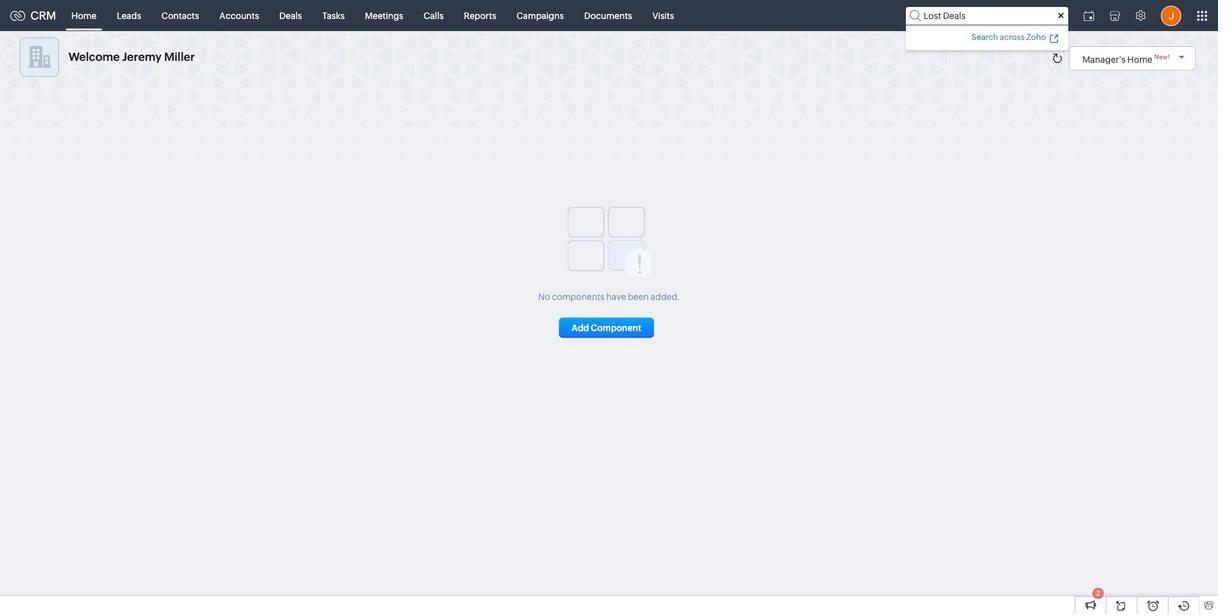 Task type: describe. For each thing, give the bounding box(es) containing it.
profile image
[[1162, 5, 1182, 26]]

create menu element
[[1046, 0, 1077, 31]]

create menu image
[[1053, 8, 1069, 23]]

profile element
[[1154, 0, 1190, 31]]

Search field
[[907, 7, 1069, 24]]

logo image
[[10, 10, 25, 21]]

calendar image
[[1084, 10, 1095, 21]]



Task type: vqa. For each thing, say whether or not it's contained in the screenshot.
logo
yes



